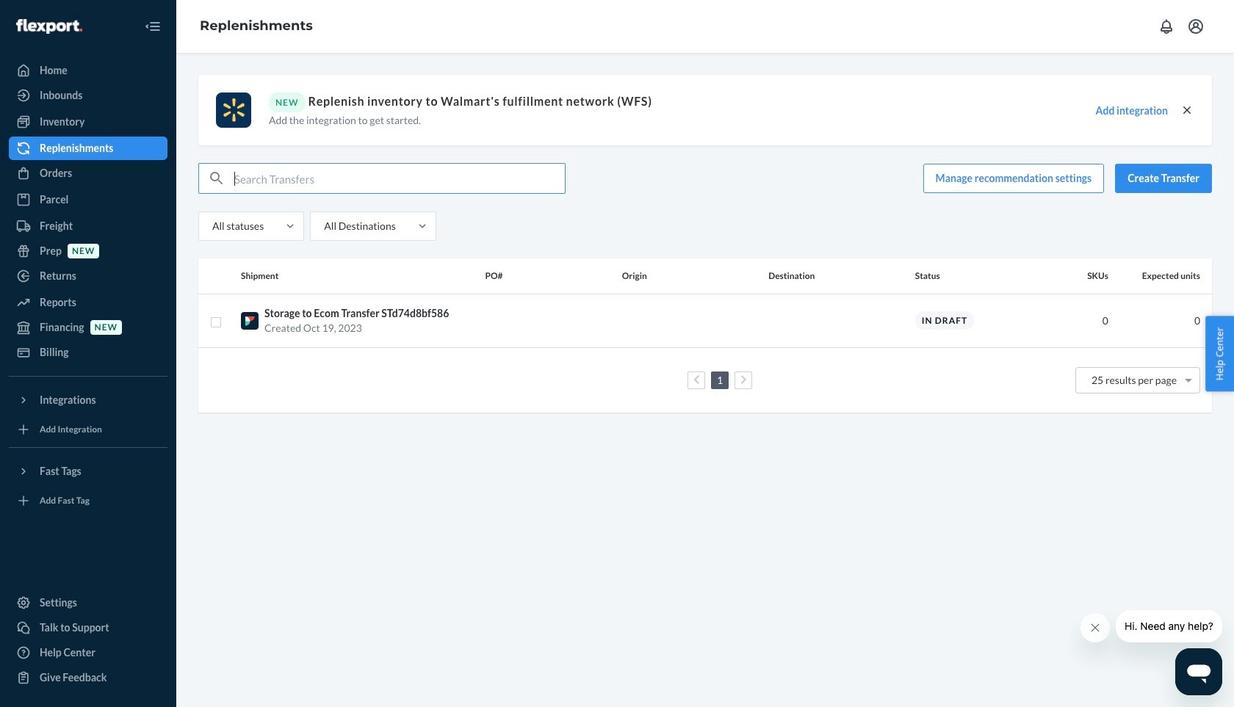 Task type: vqa. For each thing, say whether or not it's contained in the screenshot.
rightmost your
no



Task type: describe. For each thing, give the bounding box(es) containing it.
Search Transfers text field
[[234, 164, 565, 193]]

chevron right image
[[740, 375, 747, 385]]

square image
[[210, 317, 222, 329]]

flexport logo image
[[16, 19, 82, 34]]

close navigation image
[[144, 18, 162, 35]]



Task type: locate. For each thing, give the bounding box(es) containing it.
open account menu image
[[1187, 18, 1205, 35]]

option
[[1092, 374, 1177, 386]]

open notifications image
[[1158, 18, 1175, 35]]

close image
[[1180, 102, 1195, 117]]

chevron left image
[[693, 375, 700, 385]]



